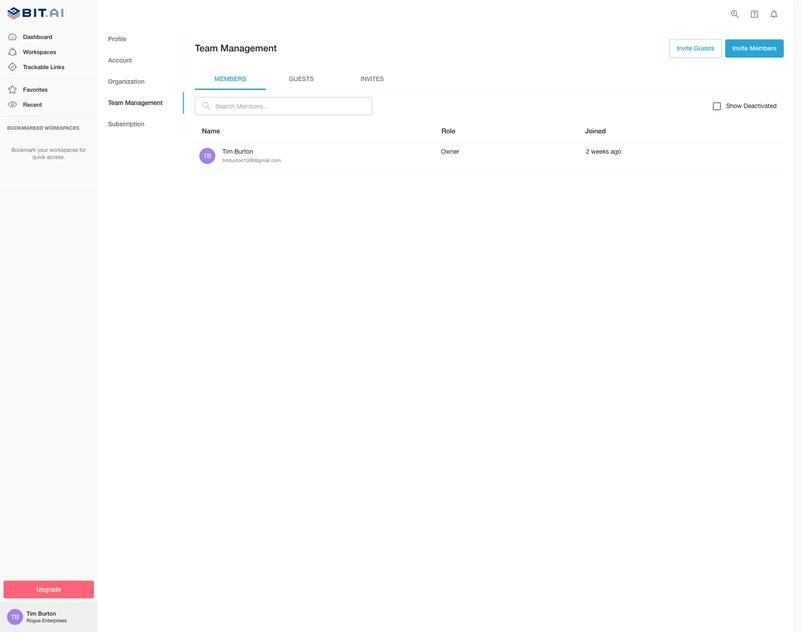 Task type: vqa. For each thing, say whether or not it's contained in the screenshot.
Workspaces button
yes



Task type: describe. For each thing, give the bounding box(es) containing it.
show deactivated
[[726, 102, 777, 109]]

tim burton timburton1006@gmail.com
[[222, 148, 281, 163]]

invite members
[[732, 44, 777, 52]]

team management link
[[97, 92, 184, 113]]

bookmarked workspaces
[[7, 125, 79, 130]]

account link
[[97, 50, 184, 71]]

members
[[750, 44, 777, 52]]

members button
[[195, 68, 266, 90]]

recent
[[23, 101, 42, 108]]

enterprises
[[42, 618, 67, 624]]

workspaces
[[49, 147, 78, 153]]

workspaces
[[23, 48, 56, 55]]

recent button
[[0, 97, 97, 112]]

2
[[586, 148, 589, 155]]

show
[[726, 102, 742, 109]]

bookmark your workspaces for quick access.
[[12, 147, 86, 161]]

deactivated
[[744, 102, 777, 109]]

1 horizontal spatial tb
[[203, 152, 211, 160]]

timburton1006@gmail.com
[[222, 158, 281, 163]]

0 vertical spatial team
[[195, 43, 218, 54]]

tab list containing members
[[195, 68, 784, 90]]

team management inside tab list
[[108, 99, 163, 106]]

0 horizontal spatial tb
[[11, 614, 19, 621]]

invite members button
[[725, 39, 784, 57]]

name
[[202, 126, 220, 134]]

subscription
[[108, 120, 144, 127]]

0 vertical spatial management
[[220, 43, 277, 54]]

favorites button
[[0, 82, 97, 97]]

invite for invite members
[[732, 44, 748, 52]]

Search Members... search field
[[215, 97, 372, 115]]

tim for tim burton rogue enterprises
[[27, 610, 36, 617]]

subscription link
[[97, 113, 184, 135]]

tab list containing profile
[[97, 28, 184, 135]]

quick
[[32, 154, 45, 161]]

guests
[[289, 75, 314, 83]]

trackable links button
[[0, 59, 97, 75]]

1 horizontal spatial team management
[[195, 43, 277, 54]]

tim for tim burton timburton1006@gmail.com
[[222, 148, 233, 155]]



Task type: locate. For each thing, give the bounding box(es) containing it.
0 horizontal spatial burton
[[38, 610, 56, 617]]

trackable
[[23, 63, 49, 70]]

tim burton rogue enterprises
[[27, 610, 67, 624]]

1 vertical spatial tb
[[11, 614, 19, 621]]

0 horizontal spatial team
[[108, 99, 123, 106]]

invite left the members
[[732, 44, 748, 52]]

guests button
[[266, 68, 337, 90]]

invite left guests
[[677, 44, 692, 52]]

tb down name
[[203, 152, 211, 160]]

profile
[[108, 35, 126, 42]]

team
[[195, 43, 218, 54], [108, 99, 123, 106]]

tab list
[[97, 28, 184, 135], [195, 68, 784, 90]]

1 horizontal spatial burton
[[234, 148, 253, 155]]

tim up rogue
[[27, 610, 36, 617]]

dashboard
[[23, 33, 52, 40]]

burton inside tim burton rogue enterprises
[[38, 610, 56, 617]]

0 vertical spatial burton
[[234, 148, 253, 155]]

burton for tim burton timburton1006@gmail.com
[[234, 148, 253, 155]]

invite guests
[[677, 44, 714, 52]]

invite for invite guests
[[677, 44, 692, 52]]

your
[[37, 147, 48, 153]]

upgrade
[[36, 586, 61, 593]]

tim inside tim burton rogue enterprises
[[27, 610, 36, 617]]

burton for tim burton rogue enterprises
[[38, 610, 56, 617]]

for
[[80, 147, 86, 153]]

1 vertical spatial tim
[[27, 610, 36, 617]]

burton up enterprises
[[38, 610, 56, 617]]

tim
[[222, 148, 233, 155], [27, 610, 36, 617]]

1 invite from the left
[[677, 44, 692, 52]]

1 horizontal spatial tim
[[222, 148, 233, 155]]

invites
[[361, 75, 384, 83]]

burton up timburton1006@gmail.com
[[234, 148, 253, 155]]

0 horizontal spatial tim
[[27, 610, 36, 617]]

team up members
[[195, 43, 218, 54]]

favorites
[[23, 86, 48, 93]]

1 horizontal spatial team
[[195, 43, 218, 54]]

links
[[50, 63, 64, 70]]

invite
[[677, 44, 692, 52], [732, 44, 748, 52]]

ago
[[611, 148, 621, 155]]

workspaces button
[[0, 44, 97, 59]]

access.
[[47, 154, 65, 161]]

role
[[441, 126, 455, 134]]

management
[[220, 43, 277, 54], [125, 99, 163, 106]]

1 vertical spatial management
[[125, 99, 163, 106]]

invite guests button
[[669, 39, 722, 58]]

bookmarked
[[7, 125, 43, 130]]

0 horizontal spatial management
[[125, 99, 163, 106]]

guests
[[694, 44, 714, 52]]

organization
[[108, 77, 145, 85]]

organization link
[[97, 71, 184, 92]]

0 horizontal spatial tab list
[[97, 28, 184, 135]]

trackable links
[[23, 63, 64, 70]]

tb left rogue
[[11, 614, 19, 621]]

team management up members
[[195, 43, 277, 54]]

tim inside tim burton timburton1006@gmail.com
[[222, 148, 233, 155]]

1 vertical spatial team
[[108, 99, 123, 106]]

1 horizontal spatial invite
[[732, 44, 748, 52]]

weeks
[[591, 148, 609, 155]]

0 vertical spatial tb
[[203, 152, 211, 160]]

0 vertical spatial team management
[[195, 43, 277, 54]]

burton
[[234, 148, 253, 155], [38, 610, 56, 617]]

upgrade button
[[4, 581, 94, 599]]

joined
[[585, 126, 606, 134]]

bookmark
[[12, 147, 36, 153]]

invites button
[[337, 68, 408, 90]]

management down organization link
[[125, 99, 163, 106]]

0 horizontal spatial team management
[[108, 99, 163, 106]]

dashboard button
[[0, 29, 97, 44]]

team up 'subscription'
[[108, 99, 123, 106]]

2 weeks ago
[[586, 148, 621, 155]]

team management
[[195, 43, 277, 54], [108, 99, 163, 106]]

profile link
[[97, 28, 184, 50]]

owner
[[441, 148, 459, 155]]

management up members
[[220, 43, 277, 54]]

tim up timburton1006@gmail.com
[[222, 148, 233, 155]]

tb
[[203, 152, 211, 160], [11, 614, 19, 621]]

team management down organization link
[[108, 99, 163, 106]]

management inside the team management link
[[125, 99, 163, 106]]

1 vertical spatial team management
[[108, 99, 163, 106]]

0 vertical spatial tim
[[222, 148, 233, 155]]

workspaces
[[45, 125, 79, 130]]

1 horizontal spatial management
[[220, 43, 277, 54]]

1 horizontal spatial tab list
[[195, 68, 784, 90]]

rogue
[[27, 618, 41, 624]]

2 invite from the left
[[732, 44, 748, 52]]

members
[[215, 75, 246, 83]]

burton inside tim burton timburton1006@gmail.com
[[234, 148, 253, 155]]

0 horizontal spatial invite
[[677, 44, 692, 52]]

account
[[108, 56, 132, 64]]

1 vertical spatial burton
[[38, 610, 56, 617]]



